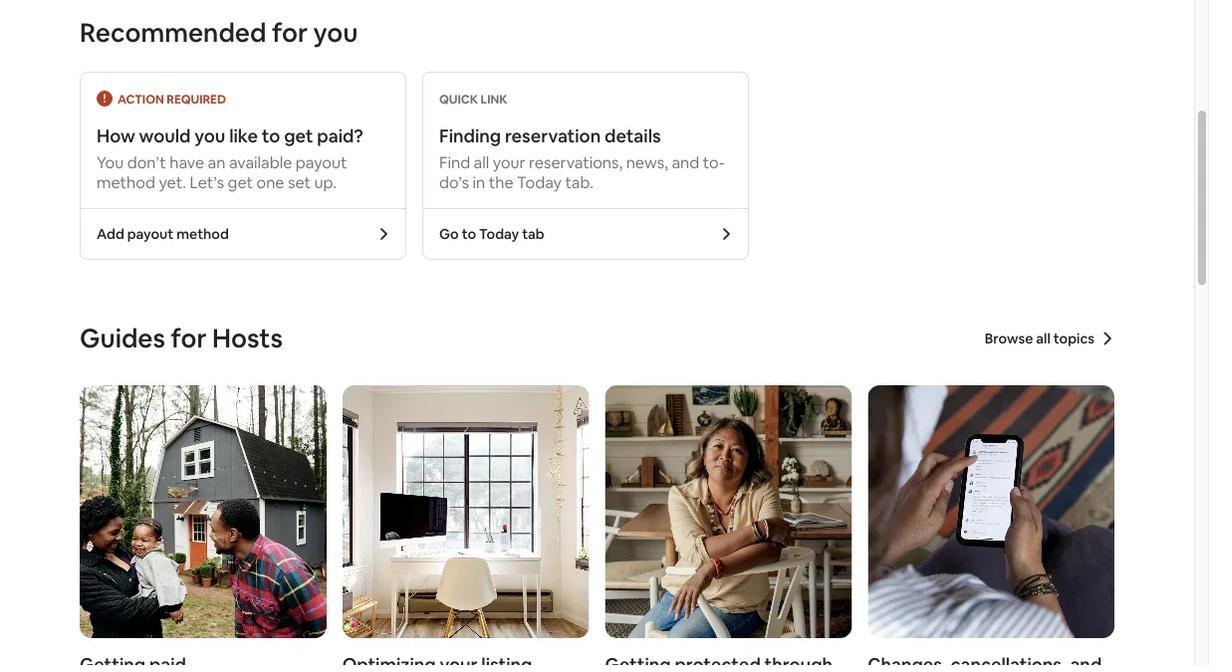 Task type: locate. For each thing, give the bounding box(es) containing it.
action
[[118, 92, 164, 107]]

0 horizontal spatial method
[[97, 172, 155, 192]]

all inside the find all your reservations, news, and to- do's in the today tab.
[[474, 152, 490, 172]]

you
[[97, 152, 124, 172]]

1 vertical spatial to
[[462, 225, 476, 243]]

0 vertical spatial for
[[272, 16, 308, 49]]

finding
[[439, 125, 501, 148]]

the
[[489, 172, 514, 192]]

0 vertical spatial payout
[[296, 152, 347, 172]]

today left tab
[[479, 225, 519, 243]]

you
[[313, 16, 358, 49], [195, 125, 226, 148]]

today
[[517, 172, 562, 192], [479, 225, 519, 243]]

0 horizontal spatial you
[[195, 125, 226, 148]]

to right like
[[262, 125, 280, 148]]

0 vertical spatial today
[[517, 172, 562, 192]]

all right find
[[474, 152, 490, 172]]

1 vertical spatial you
[[195, 125, 226, 148]]

today inside the find all your reservations, news, and to- do's in the today tab.
[[517, 172, 562, 192]]

payout
[[296, 152, 347, 172], [127, 225, 174, 243]]

quick link
[[439, 92, 508, 107]]

quick
[[439, 92, 478, 107]]

method inside "you don't have an available payout method yet. let's get one set up."
[[97, 172, 155, 192]]

0 horizontal spatial for
[[171, 322, 207, 355]]

1 horizontal spatial payout
[[296, 152, 347, 172]]

a desk with a chair and a large computer monitor in a room with three windows. image
[[343, 386, 589, 639]]

1 vertical spatial method
[[177, 225, 229, 243]]

in
[[473, 172, 486, 192]]

payout down paid?
[[296, 152, 347, 172]]

reservation
[[505, 125, 601, 148]]

1 horizontal spatial all
[[1037, 330, 1051, 348]]

for for hosts
[[171, 322, 207, 355]]

tab
[[522, 225, 545, 243]]

method down let's
[[177, 225, 229, 243]]

recommended
[[80, 16, 267, 49]]

0 vertical spatial method
[[97, 172, 155, 192]]

you for for
[[313, 16, 358, 49]]

find
[[439, 152, 470, 172]]

1 horizontal spatial you
[[313, 16, 358, 49]]

0 horizontal spatial all
[[474, 152, 490, 172]]

browse all topics
[[985, 330, 1095, 348]]

0 vertical spatial all
[[474, 152, 490, 172]]

to
[[262, 125, 280, 148], [462, 225, 476, 243]]

add payout method link
[[81, 209, 406, 259]]

1 vertical spatial payout
[[127, 225, 174, 243]]

add
[[97, 225, 124, 243]]

1 horizontal spatial method
[[177, 225, 229, 243]]

payout right 'add'
[[127, 225, 174, 243]]

1 vertical spatial all
[[1037, 330, 1051, 348]]

like
[[229, 125, 258, 148]]

add payout method
[[97, 225, 229, 243]]

relaxed airbnb host sitting at a dining room table with plants, art, and books displayed on the shelves behind her. image
[[605, 386, 852, 639]]

how
[[97, 125, 135, 148]]

get
[[284, 125, 313, 148], [228, 172, 253, 192]]

0 horizontal spatial to
[[262, 125, 280, 148]]

1 vertical spatial get
[[228, 172, 253, 192]]

up.
[[314, 172, 337, 192]]

for
[[272, 16, 308, 49], [171, 322, 207, 355]]

method
[[97, 172, 155, 192], [177, 225, 229, 243]]

your
[[493, 152, 526, 172]]

method left yet.
[[97, 172, 155, 192]]

all
[[474, 152, 490, 172], [1037, 330, 1051, 348]]

today right the
[[517, 172, 562, 192]]

1 vertical spatial for
[[171, 322, 207, 355]]

1 horizontal spatial for
[[272, 16, 308, 49]]

link
[[481, 92, 508, 107]]

browse
[[985, 330, 1034, 348]]

get left one
[[228, 172, 253, 192]]

guides for hosts
[[80, 322, 283, 355]]

0 horizontal spatial get
[[228, 172, 253, 192]]

have
[[170, 152, 204, 172]]

all left topics
[[1037, 330, 1051, 348]]

to right go
[[462, 225, 476, 243]]

1 horizontal spatial get
[[284, 125, 313, 148]]

get left paid?
[[284, 125, 313, 148]]

action required
[[118, 92, 226, 107]]

0 vertical spatial you
[[313, 16, 358, 49]]

required
[[167, 92, 226, 107]]

two adults and a child, laughing, outside a barn-shaped house in the forest. image
[[80, 386, 327, 639]]

details
[[605, 125, 661, 148]]



Task type: describe. For each thing, give the bounding box(es) containing it.
find all your reservations, news, and to- do's in the today tab.
[[439, 152, 725, 192]]

how would you like to get paid?
[[97, 125, 364, 148]]

tab.
[[565, 172, 594, 192]]

to-
[[703, 152, 725, 172]]

a person looking at the airbnb app on their cell phone. image
[[868, 386, 1115, 639]]

browse all topics link
[[985, 330, 1115, 348]]

you for would
[[195, 125, 226, 148]]

0 vertical spatial get
[[284, 125, 313, 148]]

0 vertical spatial to
[[262, 125, 280, 148]]

go
[[439, 225, 459, 243]]

1 vertical spatial today
[[479, 225, 519, 243]]

topics
[[1054, 330, 1095, 348]]

yet.
[[159, 172, 186, 192]]

let's
[[190, 172, 224, 192]]

paid?
[[317, 125, 364, 148]]

go to today tab link
[[423, 209, 748, 259]]

set
[[288, 172, 311, 192]]

one
[[257, 172, 284, 192]]

reservations,
[[529, 152, 623, 172]]

go to today tab
[[439, 225, 545, 243]]

hosts
[[212, 322, 283, 355]]

1 horizontal spatial to
[[462, 225, 476, 243]]

all for browse
[[1037, 330, 1051, 348]]

0 horizontal spatial payout
[[127, 225, 174, 243]]

and
[[672, 152, 700, 172]]

do's
[[439, 172, 469, 192]]

don't
[[127, 152, 166, 172]]

for for you
[[272, 16, 308, 49]]

news,
[[626, 152, 669, 172]]

available
[[229, 152, 292, 172]]

all for find
[[474, 152, 490, 172]]

would
[[139, 125, 191, 148]]

get inside "you don't have an available payout method yet. let's get one set up."
[[228, 172, 253, 192]]

finding reservation details
[[439, 125, 661, 148]]

payout inside "you don't have an available payout method yet. let's get one set up."
[[296, 152, 347, 172]]

you don't have an available payout method yet. let's get one set up.
[[97, 152, 347, 192]]

recommended for you
[[80, 16, 358, 49]]

guides
[[80, 322, 165, 355]]

an
[[208, 152, 226, 172]]



Task type: vqa. For each thing, say whether or not it's contained in the screenshot.
leftmost 1
no



